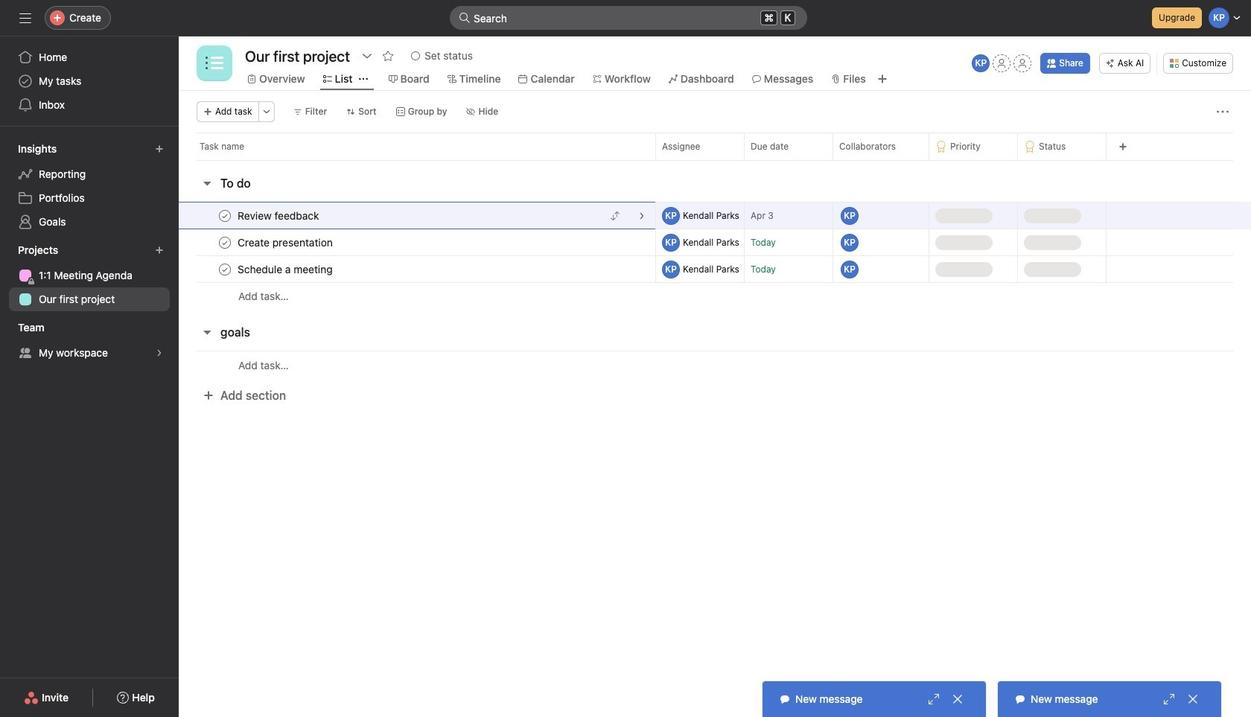 Task type: describe. For each thing, give the bounding box(es) containing it.
global element
[[0, 36, 179, 126]]

new project or portfolio image
[[155, 246, 164, 255]]

Search tasks, projects, and more text field
[[450, 6, 807, 30]]

new insights image
[[155, 144, 164, 153]]

close image
[[1187, 693, 1199, 705]]

list image
[[206, 54, 223, 72]]

mark complete image
[[216, 207, 234, 225]]

details image
[[638, 211, 646, 220]]

mark complete checkbox for 'schedule a meeting' 'cell'
[[216, 260, 234, 278]]

close image
[[952, 693, 964, 705]]

header to do tree grid
[[179, 201, 1251, 310]]

1 collapse task list for this group image from the top
[[201, 177, 213, 189]]

1 horizontal spatial more actions image
[[1217, 106, 1229, 118]]

see details, my workspace image
[[155, 349, 164, 358]]

mark complete image for mark complete option inside create presentation cell
[[216, 233, 234, 251]]

expand new message image
[[928, 693, 940, 705]]

manage project members image
[[972, 54, 990, 72]]

task name text field for mark complete option in the 'schedule a meeting' 'cell'
[[235, 262, 337, 277]]

show options image
[[361, 50, 373, 62]]

review feedback cell
[[179, 202, 655, 229]]

teams element
[[0, 314, 179, 368]]

schedule a meeting cell
[[179, 255, 655, 283]]



Task type: vqa. For each thing, say whether or not it's contained in the screenshot.
Search tasks, projects, and more text box
yes



Task type: locate. For each thing, give the bounding box(es) containing it.
hide sidebar image
[[19, 12, 31, 24]]

prominent image
[[459, 12, 471, 24]]

0 horizontal spatial more actions image
[[262, 107, 271, 116]]

None text field
[[241, 42, 354, 69]]

insights element
[[0, 136, 179, 237]]

2 collapse task list for this group image from the top
[[201, 326, 213, 338]]

1 vertical spatial task name text field
[[235, 235, 337, 250]]

projects element
[[0, 237, 179, 314]]

mark complete checkbox inside 'schedule a meeting' 'cell'
[[216, 260, 234, 278]]

row
[[179, 133, 1251, 160], [197, 159, 1233, 161], [179, 201, 1251, 231], [179, 228, 1251, 257], [179, 254, 1251, 284], [179, 282, 1251, 310], [179, 351, 1251, 379]]

1 mark complete image from the top
[[216, 233, 234, 251]]

task name text field for mark complete checkbox
[[235, 208, 324, 223]]

add tab image
[[876, 73, 888, 85]]

task name text field for mark complete option inside create presentation cell
[[235, 235, 337, 250]]

add collaborators image
[[906, 210, 918, 222]]

mark complete checkbox for create presentation cell
[[216, 233, 234, 251]]

add field image
[[1119, 142, 1128, 151]]

mark complete image
[[216, 233, 234, 251], [216, 260, 234, 278]]

add collaborators image
[[906, 236, 918, 248]]

0 vertical spatial mark complete image
[[216, 233, 234, 251]]

more actions image
[[1217, 106, 1229, 118], [262, 107, 271, 116]]

0 vertical spatial task name text field
[[235, 208, 324, 223]]

0 vertical spatial collapse task list for this group image
[[201, 177, 213, 189]]

task name text field inside create presentation cell
[[235, 235, 337, 250]]

1 vertical spatial mark complete checkbox
[[216, 260, 234, 278]]

move tasks between sections image
[[611, 211, 620, 220]]

Mark complete checkbox
[[216, 207, 234, 225]]

None field
[[450, 6, 807, 30]]

mark complete image inside create presentation cell
[[216, 233, 234, 251]]

create presentation cell
[[179, 229, 655, 256]]

Task name text field
[[235, 208, 324, 223], [235, 235, 337, 250], [235, 262, 337, 277]]

1 vertical spatial mark complete image
[[216, 260, 234, 278]]

3 task name text field from the top
[[235, 262, 337, 277]]

1 task name text field from the top
[[235, 208, 324, 223]]

task name text field inside review feedback cell
[[235, 208, 324, 223]]

task name text field inside 'schedule a meeting' 'cell'
[[235, 262, 337, 277]]

2 mark complete image from the top
[[216, 260, 234, 278]]

0 vertical spatial mark complete checkbox
[[216, 233, 234, 251]]

add to starred image
[[382, 50, 394, 62]]

2 vertical spatial task name text field
[[235, 262, 337, 277]]

mark complete image inside 'schedule a meeting' 'cell'
[[216, 260, 234, 278]]

Mark complete checkbox
[[216, 233, 234, 251], [216, 260, 234, 278]]

collapse task list for this group image
[[201, 177, 213, 189], [201, 326, 213, 338]]

2 task name text field from the top
[[235, 235, 337, 250]]

mark complete image for mark complete option in the 'schedule a meeting' 'cell'
[[216, 260, 234, 278]]

tab actions image
[[359, 74, 368, 83]]

2 mark complete checkbox from the top
[[216, 260, 234, 278]]

mark complete checkbox inside create presentation cell
[[216, 233, 234, 251]]

expand new message image
[[1163, 693, 1175, 705]]

1 vertical spatial collapse task list for this group image
[[201, 326, 213, 338]]

1 mark complete checkbox from the top
[[216, 233, 234, 251]]



